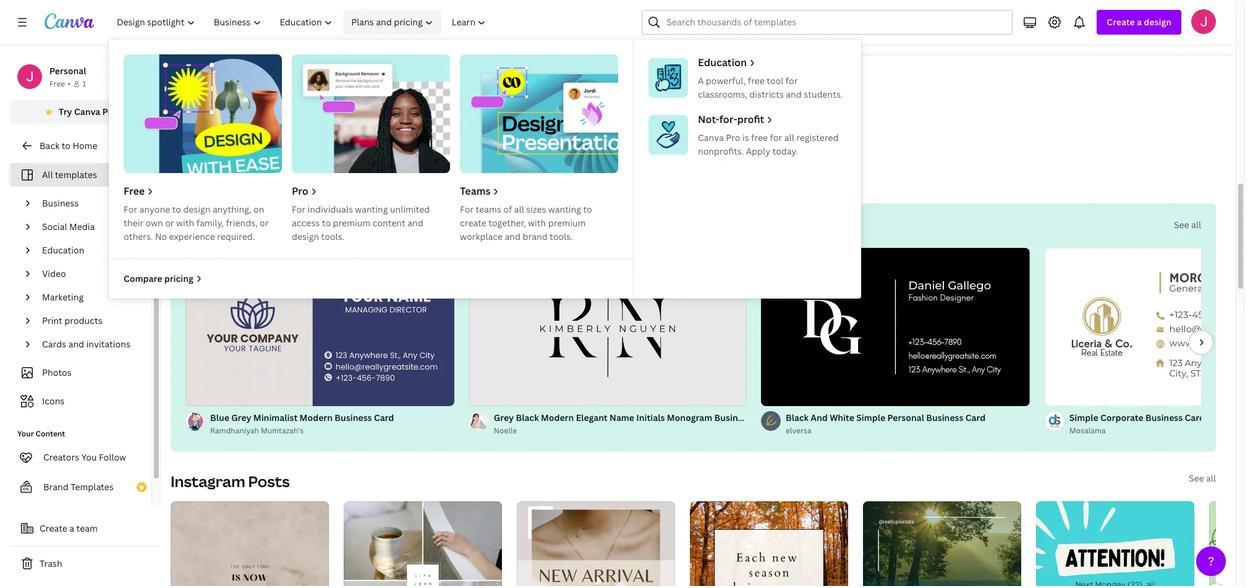 Task type: locate. For each thing, give the bounding box(es) containing it.
2 vertical spatial design
[[292, 231, 319, 243]]

canva up nonprofits.
[[698, 132, 724, 144]]

0 horizontal spatial wanting
[[355, 204, 388, 215]]

all inside the for teams of all sizes wanting to create together, with premium workplace and brand tools.
[[515, 204, 524, 215]]

trash link
[[10, 552, 161, 577]]

compare
[[124, 273, 162, 285]]

workplace
[[460, 231, 503, 243]]

pro up back to home link
[[102, 106, 117, 118]]

see
[[1175, 219, 1190, 231], [1190, 473, 1205, 484]]

is
[[743, 132, 750, 144]]

for for pro
[[292, 204, 306, 215]]

a for design
[[1138, 16, 1143, 28]]

simple up 'mosalama' on the right of the page
[[1070, 412, 1099, 424]]

create for create a team
[[40, 523, 67, 534]]

1 horizontal spatial premium
[[549, 217, 586, 229]]

1 vertical spatial education
[[42, 244, 84, 256]]

1 vertical spatial see
[[1190, 473, 1205, 484]]

pricing inside menu
[[164, 273, 194, 285]]

0 horizontal spatial modern
[[300, 412, 333, 424]]

business inside grey black modern elegant name initials monogram business card noelle
[[715, 412, 752, 424]]

back to home link
[[10, 134, 161, 158]]

1 vertical spatial cards
[[42, 338, 66, 350]]

free up apply
[[752, 132, 768, 144]]

1 vertical spatial free
[[124, 184, 145, 198]]

0 horizontal spatial with
[[176, 217, 194, 229]]

or down on
[[260, 217, 269, 229]]

3 card from the left
[[966, 412, 986, 424]]

minimal square photo collage photography instagram post image
[[344, 502, 502, 586]]

1 grey from the left
[[231, 412, 251, 424]]

1 simple from the left
[[857, 412, 886, 424]]

black up noelle
[[516, 412, 539, 424]]

for up today.
[[771, 132, 783, 144]]

card inside blue grey minimalist modern business card ramdhaniyah mumtazah's
[[374, 412, 394, 424]]

free up the anyone on the left top
[[124, 184, 145, 198]]

business up elversa link
[[927, 412, 964, 424]]

modern up ramdhaniyah mumtazah's link
[[300, 412, 333, 424]]

0 vertical spatial create
[[1108, 16, 1136, 28]]

see all link
[[1175, 219, 1202, 231], [1190, 473, 1217, 484]]

and down together,
[[505, 231, 521, 243]]

business up ramdhaniyah mumtazah's link
[[335, 412, 372, 424]]

0 vertical spatial see all link
[[1175, 219, 1202, 231]]

tools. down individuals
[[321, 231, 345, 243]]

create a design
[[1108, 16, 1172, 28]]

1 premium from the left
[[333, 217, 371, 229]]

and inside the for teams of all sizes wanting to create together, with premium workplace and brand tools.
[[505, 231, 521, 243]]

education up powerful,
[[698, 56, 747, 69]]

0 horizontal spatial premium
[[333, 217, 371, 229]]

green hello monday greeting instagram post image
[[864, 502, 1022, 586]]

1 vertical spatial personal
[[888, 412, 925, 424]]

free for free
[[124, 184, 145, 198]]

plans and pricing menu
[[109, 40, 862, 299]]

tori
[[195, 172, 209, 182]]

purple and pink cute happy birthday document a4 image
[[563, 0, 675, 153]]

1 horizontal spatial for
[[292, 204, 306, 215]]

simple corporate business card image
[[1045, 248, 1246, 406]]

design down access
[[292, 231, 319, 243]]

free
[[49, 79, 65, 89], [124, 184, 145, 198]]

cards down individuals
[[273, 218, 317, 238]]

all templates
[[42, 169, 97, 181]]

posts
[[248, 471, 290, 492]]

photos link
[[17, 361, 144, 385]]

1 vertical spatial see all
[[1190, 473, 1217, 484]]

0 horizontal spatial black
[[516, 412, 539, 424]]

2 simple from the left
[[1070, 412, 1099, 424]]

0 vertical spatial a
[[1138, 16, 1143, 28]]

tools. right brand
[[550, 231, 573, 243]]

with up experience
[[176, 217, 194, 229]]

all
[[42, 169, 53, 181]]

1 horizontal spatial modern
[[541, 412, 574, 424]]

1 vertical spatial create
[[40, 523, 67, 534]]

a inside button
[[69, 523, 74, 534]]

0 horizontal spatial free
[[49, 79, 65, 89]]

for
[[786, 75, 798, 87], [771, 132, 783, 144]]

0 horizontal spatial grey
[[231, 412, 251, 424]]

see all for "see all" link to the bottom
[[1190, 473, 1217, 484]]

1 horizontal spatial personal
[[888, 412, 925, 424]]

1 vertical spatial canva
[[698, 132, 724, 144]]

and down print products
[[68, 338, 84, 350]]

1 horizontal spatial for
[[786, 75, 798, 87]]

print products link
[[37, 309, 144, 333]]

1 vertical spatial pro
[[726, 132, 741, 144]]

2 tools. from the left
[[550, 231, 573, 243]]

see all
[[1175, 219, 1202, 231], [1190, 473, 1217, 484]]

pricing right plans at the left
[[394, 16, 423, 28]]

and right "districts"
[[786, 88, 802, 100]]

2 grey from the left
[[494, 412, 514, 424]]

for inside the 'a powerful, free tool for classrooms, districts and students.'
[[786, 75, 798, 87]]

or right the own
[[165, 217, 174, 229]]

cards and invitations link
[[37, 333, 144, 356]]

try canva pro
[[59, 106, 117, 118]]

to
[[62, 140, 70, 152], [172, 204, 181, 215], [584, 204, 593, 215], [322, 217, 331, 229]]

1 black from the left
[[516, 412, 539, 424]]

social
[[42, 221, 67, 233]]

create a design button
[[1098, 10, 1182, 35]]

for inside for anyone to design anything, on their own or with family, friends, or others. no experience required.
[[124, 204, 137, 215]]

black inside grey black modern elegant name initials monogram business card noelle
[[516, 412, 539, 424]]

2 premium from the left
[[549, 217, 586, 229]]

mosalama link
[[1070, 425, 1246, 437]]

0 horizontal spatial tools.
[[321, 231, 345, 243]]

for for free
[[124, 204, 137, 215]]

create
[[1108, 16, 1136, 28], [40, 523, 67, 534]]

0 horizontal spatial for
[[771, 132, 783, 144]]

business link
[[37, 192, 144, 215]]

grey up noelle
[[494, 412, 514, 424]]

modern inside blue grey minimalist modern business card ramdhaniyah mumtazah's
[[300, 412, 333, 424]]

0 horizontal spatial design
[[183, 204, 211, 215]]

0 vertical spatial see all
[[1175, 219, 1202, 231]]

black and white simple personal business card link
[[786, 411, 1030, 425]]

2 with from the left
[[528, 217, 546, 229]]

back to home
[[40, 140, 97, 152]]

premium right together,
[[549, 217, 586, 229]]

0 horizontal spatial a
[[69, 523, 74, 534]]

4 card from the left
[[1186, 412, 1206, 424]]

2 card from the left
[[754, 412, 774, 424]]

for inside for individuals wanting unlimited access to premium content and design tools.
[[292, 204, 306, 215]]

free up "districts"
[[748, 75, 765, 87]]

1 card from the left
[[374, 412, 394, 424]]

all
[[785, 132, 795, 144], [515, 204, 524, 215], [1192, 219, 1202, 231], [1207, 473, 1217, 484]]

0 horizontal spatial or
[[165, 217, 174, 229]]

for for not-for-profit
[[771, 132, 783, 144]]

2 horizontal spatial design
[[1145, 16, 1172, 28]]

0 horizontal spatial create
[[40, 523, 67, 534]]

1 wanting from the left
[[355, 204, 388, 215]]

0 vertical spatial for
[[786, 75, 798, 87]]

brand
[[523, 231, 548, 243]]

instagram
[[171, 471, 245, 492]]

pricing right compare
[[164, 273, 194, 285]]

for up their
[[124, 204, 137, 215]]

1 horizontal spatial a
[[1138, 16, 1143, 28]]

with down sizes
[[528, 217, 546, 229]]

2 wanting from the left
[[549, 204, 582, 215]]

grey up 'ramdhaniyah'
[[231, 412, 251, 424]]

1 horizontal spatial free
[[124, 184, 145, 198]]

1 horizontal spatial cards
[[273, 218, 317, 238]]

business down anything,
[[205, 218, 270, 238]]

to down "nt.studio"
[[584, 204, 593, 215]]

invitations
[[86, 338, 130, 350]]

nonprofits.
[[698, 145, 744, 157]]

turquoise modern warning with rays instagram post image
[[1037, 502, 1195, 586]]

their
[[124, 217, 144, 229]]

1 vertical spatial free
[[752, 132, 768, 144]]

1 horizontal spatial grey
[[494, 412, 514, 424]]

creators you follow link
[[10, 445, 152, 470]]

free inside canva pro is free for all registered nonprofits. apply today.
[[752, 132, 768, 144]]

0 vertical spatial personal
[[49, 65, 86, 77]]

3 for from the left
[[460, 204, 474, 215]]

0 vertical spatial pro
[[102, 106, 117, 118]]

and
[[376, 16, 392, 28], [786, 88, 802, 100], [408, 217, 424, 229], [505, 231, 521, 243], [68, 338, 84, 350]]

0 vertical spatial pricing
[[394, 16, 423, 28]]

2 for from the left
[[292, 204, 306, 215]]

monogram
[[667, 412, 713, 424]]

tools. inside the for teams of all sizes wanting to create together, with premium workplace and brand tools.
[[550, 231, 573, 243]]

black
[[516, 412, 539, 424], [786, 412, 809, 424]]

business right monogram
[[715, 412, 752, 424]]

black and white minimalist professional designer resume image
[[308, 0, 420, 153]]

profit
[[738, 113, 765, 126]]

education down 'social media'
[[42, 244, 84, 256]]

nt.studio link
[[587, 171, 675, 184]]

1 horizontal spatial black
[[786, 412, 809, 424]]

modern left elegant
[[541, 412, 574, 424]]

simple right white
[[857, 412, 886, 424]]

0 vertical spatial see
[[1175, 219, 1190, 231]]

green simple playful reminder instagram post image
[[1210, 502, 1246, 586]]

0 vertical spatial free
[[49, 79, 65, 89]]

all inside canva pro is free for all registered nonprofits. apply today.
[[785, 132, 795, 144]]

1 horizontal spatial simple
[[1070, 412, 1099, 424]]

canva pro is free for all registered nonprofits. apply today.
[[698, 132, 839, 157]]

and right plans at the left
[[376, 16, 392, 28]]

pro left is
[[726, 132, 741, 144]]

cards down print
[[42, 338, 66, 350]]

1 horizontal spatial with
[[528, 217, 546, 229]]

2 horizontal spatial for
[[460, 204, 474, 215]]

personal up elversa link
[[888, 412, 925, 424]]

team
[[76, 523, 98, 534]]

a
[[698, 75, 704, 87]]

0 vertical spatial canva
[[74, 106, 100, 118]]

0 horizontal spatial pricing
[[164, 273, 194, 285]]

1 vertical spatial design
[[183, 204, 211, 215]]

personal up •
[[49, 65, 86, 77]]

design inside for anyone to design anything, on their own or with family, friends, or others. no experience required.
[[183, 204, 211, 215]]

2 horizontal spatial pro
[[726, 132, 741, 144]]

2 black from the left
[[786, 412, 809, 424]]

business inside business link
[[42, 197, 79, 209]]

create for create a design
[[1108, 16, 1136, 28]]

for inside the for teams of all sizes wanting to create together, with premium workplace and brand tools.
[[460, 204, 474, 215]]

premium inside for individuals wanting unlimited access to premium content and design tools.
[[333, 217, 371, 229]]

1 horizontal spatial create
[[1108, 16, 1136, 28]]

1 horizontal spatial wanting
[[549, 204, 582, 215]]

0 horizontal spatial pro
[[102, 106, 117, 118]]

premium down individuals
[[333, 217, 371, 229]]

1 vertical spatial for
[[771, 132, 783, 144]]

1 for from the left
[[124, 204, 137, 215]]

business up mosalama link
[[1146, 412, 1184, 424]]

sizes
[[527, 204, 547, 215]]

wanting right sizes
[[549, 204, 582, 215]]

1 horizontal spatial design
[[292, 231, 319, 243]]

personal inside black and white simple personal business card elversa
[[888, 412, 925, 424]]

None search field
[[642, 10, 1014, 35]]

for inside canva pro is free for all registered nonprofits. apply today.
[[771, 132, 783, 144]]

wanting inside for individuals wanting unlimited access to premium content and design tools.
[[355, 204, 388, 215]]

1 with from the left
[[176, 217, 194, 229]]

•
[[68, 79, 70, 89]]

to right the anyone on the left top
[[172, 204, 181, 215]]

for up create
[[460, 204, 474, 215]]

creators
[[43, 452, 79, 463]]

0 vertical spatial design
[[1145, 16, 1172, 28]]

premium
[[333, 217, 371, 229], [549, 217, 586, 229]]

0 horizontal spatial canva
[[74, 106, 100, 118]]

0 vertical spatial education
[[698, 56, 747, 69]]

wanting up content
[[355, 204, 388, 215]]

1 horizontal spatial education
[[698, 56, 747, 69]]

for for teams
[[460, 204, 474, 215]]

1 horizontal spatial pricing
[[394, 16, 423, 28]]

design up family,
[[183, 204, 211, 215]]

education
[[698, 56, 747, 69], [42, 244, 84, 256]]

create inside button
[[40, 523, 67, 534]]

for right "tool"
[[786, 75, 798, 87]]

2 vertical spatial pro
[[292, 184, 309, 198]]

a for team
[[69, 523, 74, 534]]

1 horizontal spatial canva
[[698, 132, 724, 144]]

canva inside button
[[74, 106, 100, 118]]

0 horizontal spatial cards
[[42, 338, 66, 350]]

print
[[42, 315, 62, 327]]

classrooms,
[[698, 88, 748, 100]]

premium inside the for teams of all sizes wanting to create together, with premium workplace and brand tools.
[[549, 217, 586, 229]]

1 tools. from the left
[[321, 231, 345, 243]]

Search search field
[[667, 11, 1005, 34]]

and down unlimited
[[408, 217, 424, 229]]

design left james peterson image
[[1145, 16, 1172, 28]]

for up access
[[292, 204, 306, 215]]

with inside the for teams of all sizes wanting to create together, with premium workplace and brand tools.
[[528, 217, 546, 229]]

for individuals wanting unlimited access to premium content and design tools.
[[292, 204, 430, 243]]

with inside for anyone to design anything, on their own or with family, friends, or others. no experience required.
[[176, 217, 194, 229]]

instagram posts
[[171, 471, 290, 492]]

black up elversa
[[786, 412, 809, 424]]

see for "see all" link to the bottom
[[1190, 473, 1205, 484]]

for for education
[[786, 75, 798, 87]]

marketing
[[42, 291, 84, 303]]

you
[[81, 452, 97, 463]]

tool
[[767, 75, 784, 87]]

create inside dropdown button
[[1108, 16, 1136, 28]]

required.
[[217, 231, 255, 243]]

1 vertical spatial see all link
[[1190, 473, 1217, 484]]

0 vertical spatial cards
[[273, 218, 317, 238]]

wanting inside the for teams of all sizes wanting to create together, with premium workplace and brand tools.
[[549, 204, 582, 215]]

plans and pricing button
[[344, 10, 442, 35]]

pro up access
[[292, 184, 309, 198]]

initials
[[637, 412, 665, 424]]

a inside dropdown button
[[1138, 16, 1143, 28]]

simple inside simple corporate business card mosalama
[[1070, 412, 1099, 424]]

pro inside canva pro is free for all registered nonprofits. apply today.
[[726, 132, 741, 144]]

canva right "try"
[[74, 106, 100, 118]]

1 vertical spatial pricing
[[164, 273, 194, 285]]

others.
[[124, 231, 153, 243]]

card inside black and white simple personal business card elversa
[[966, 412, 986, 424]]

2 modern from the left
[[541, 412, 574, 424]]

try canva pro button
[[10, 100, 161, 124]]

0 horizontal spatial for
[[124, 204, 137, 215]]

0 vertical spatial free
[[748, 75, 765, 87]]

not-
[[698, 113, 720, 126]]

simple inside black and white simple personal business card elversa
[[857, 412, 886, 424]]

neutral minimalist simple elegant marble quote instagram post image
[[171, 502, 329, 586]]

to down individuals
[[322, 217, 331, 229]]

noelle link
[[494, 425, 747, 437]]

free inside plans and pricing menu
[[124, 184, 145, 198]]

business up social
[[42, 197, 79, 209]]

free left •
[[49, 79, 65, 89]]

0 horizontal spatial simple
[[857, 412, 886, 424]]

1 modern from the left
[[300, 412, 333, 424]]

1 vertical spatial a
[[69, 523, 74, 534]]

black and white simple personal business card image
[[761, 248, 1030, 406]]

1 horizontal spatial or
[[260, 217, 269, 229]]

1 horizontal spatial tools.
[[550, 231, 573, 243]]

business inside black and white simple personal business card elversa
[[927, 412, 964, 424]]

top level navigation element
[[109, 10, 862, 299]]

content
[[373, 217, 406, 229]]

templates
[[71, 481, 114, 493]]

green watercolor floral simple happy birthday card image
[[435, 0, 548, 153]]

photos
[[42, 367, 72, 379]]

apply
[[746, 145, 771, 157]]

icons link
[[17, 390, 144, 413]]



Task type: vqa. For each thing, say whether or not it's contained in the screenshot.
tool
yes



Task type: describe. For each thing, give the bounding box(es) containing it.
to inside the for teams of all sizes wanting to create together, with premium workplace and brand tools.
[[584, 204, 593, 215]]

tori card store's images link
[[195, 171, 293, 184]]

video
[[42, 268, 66, 280]]

simple corporate business card link
[[1070, 411, 1246, 425]]

media
[[69, 221, 95, 233]]

to right the back
[[62, 140, 70, 152]]

tori card store's images
[[195, 172, 280, 182]]

corporate
[[1101, 412, 1144, 424]]

1 or from the left
[[165, 217, 174, 229]]

no
[[155, 231, 167, 243]]

content
[[36, 429, 65, 439]]

for teams of all sizes wanting to create together, with premium workplace and brand tools.
[[460, 204, 593, 243]]

orange and pink abstract groovy retro  planner cover image
[[171, 0, 293, 153]]

creators you follow
[[43, 452, 126, 463]]

pro inside 'try canva pro' button
[[102, 106, 117, 118]]

with for free
[[176, 217, 194, 229]]

own
[[146, 217, 163, 229]]

for-
[[720, 113, 738, 126]]

teams
[[476, 204, 502, 215]]

your content
[[17, 429, 65, 439]]

education link
[[37, 239, 144, 262]]

see all for "see all" link to the top
[[1175, 219, 1202, 231]]

your
[[17, 429, 34, 439]]

family,
[[197, 217, 224, 229]]

icons
[[42, 395, 65, 407]]

design inside dropdown button
[[1145, 16, 1172, 28]]

marketing link
[[37, 286, 144, 309]]

design inside for individuals wanting unlimited access to premium content and design tools.
[[292, 231, 319, 243]]

and inside for individuals wanting unlimited access to premium content and design tools.
[[408, 217, 424, 229]]

friends,
[[226, 217, 258, 229]]

card inside simple corporate business card mosalama
[[1186, 412, 1206, 424]]

for anyone to design anything, on their own or with family, friends, or others. no experience required.
[[124, 204, 269, 243]]

blue grey minimalist modern business card image
[[186, 248, 455, 406]]

card inside grey black modern elegant name initials monogram business card noelle
[[754, 412, 774, 424]]

canva inside canva pro is free for all registered nonprofits. apply today.
[[698, 132, 724, 144]]

education inside plans and pricing menu
[[698, 56, 747, 69]]

trash
[[40, 558, 62, 570]]

black and white simple personal business card elversa
[[786, 412, 986, 436]]

of
[[504, 204, 512, 215]]

0 horizontal spatial personal
[[49, 65, 86, 77]]

0 horizontal spatial education
[[42, 244, 84, 256]]

back
[[40, 140, 60, 152]]

to inside for anyone to design anything, on their own or with family, friends, or others. no experience required.
[[172, 204, 181, 215]]

arie fadrian
[[333, 172, 375, 182]]

anything,
[[213, 204, 252, 215]]

registered
[[797, 132, 839, 144]]

video link
[[37, 262, 144, 286]]

social media link
[[37, 215, 144, 239]]

business cards
[[205, 218, 317, 238]]

try
[[59, 106, 72, 118]]

with for teams
[[528, 217, 546, 229]]

products
[[65, 315, 102, 327]]

and inside the 'a powerful, free tool for classrooms, districts and students.'
[[786, 88, 802, 100]]

grey black modern elegant name initials monogram business card image
[[469, 248, 747, 406]]

blue
[[210, 412, 229, 424]]

unlimited
[[390, 204, 430, 215]]

business inside blue grey minimalist modern business card ramdhaniyah mumtazah's
[[335, 412, 372, 424]]

arie
[[333, 172, 347, 182]]

compare pricing
[[124, 273, 194, 285]]

follow
[[99, 452, 126, 463]]

name
[[610, 412, 635, 424]]

see for "see all" link to the top
[[1175, 219, 1190, 231]]

modern inside grey black modern elegant name initials monogram business card noelle
[[541, 412, 574, 424]]

individuals
[[308, 204, 353, 215]]

create a team
[[40, 523, 98, 534]]

black inside black and white simple personal business card elversa
[[786, 412, 809, 424]]

fadrian
[[349, 172, 375, 182]]

cards and invitations
[[42, 338, 130, 350]]

grey black modern elegant name initials monogram business card noelle
[[494, 412, 774, 436]]

today.
[[773, 145, 799, 157]]

a powerful, free tool for classrooms, districts and students.
[[698, 75, 843, 100]]

plans and pricing
[[351, 16, 423, 28]]

simple corporate business card mosalama
[[1070, 412, 1206, 436]]

2 or from the left
[[260, 217, 269, 229]]

1 horizontal spatial pro
[[292, 184, 309, 198]]

yellow red & blue bold modern typography t-shirt image
[[690, 0, 813, 153]]

and inside popup button
[[376, 16, 392, 28]]

not-for-profit
[[698, 113, 765, 126]]

cream elegant new arrival instagram post image
[[517, 502, 676, 586]]

home
[[73, 140, 97, 152]]

ramdhaniyah mumtazah's link
[[210, 425, 455, 437]]

card
[[211, 172, 227, 182]]

blue grey minimalist modern business card ramdhaniyah mumtazah's
[[210, 412, 394, 436]]

ramdhaniyah
[[210, 426, 259, 436]]

to inside for individuals wanting unlimited access to premium content and design tools.
[[322, 217, 331, 229]]

images
[[254, 172, 280, 182]]

pricing inside popup button
[[394, 16, 423, 28]]

social media
[[42, 221, 95, 233]]

grey inside grey black modern elegant name initials monogram business card noelle
[[494, 412, 514, 424]]

business inside simple corporate business card mosalama
[[1146, 412, 1184, 424]]

minimalist
[[254, 412, 298, 424]]

grey inside blue grey minimalist modern business card ramdhaniyah mumtazah's
[[231, 412, 251, 424]]

orange natural fall quote instagram post image
[[690, 502, 849, 586]]

brand templates
[[43, 481, 114, 493]]

access
[[292, 217, 320, 229]]

blue grey minimalist modern business card link
[[210, 411, 455, 425]]

brand
[[43, 481, 69, 493]]

1
[[82, 79, 86, 89]]

mosalama
[[1070, 426, 1106, 436]]

white
[[830, 412, 855, 424]]

districts
[[750, 88, 784, 100]]

on
[[254, 204, 264, 215]]

free inside the 'a powerful, free tool for classrooms, districts and students.'
[[748, 75, 765, 87]]

free for free •
[[49, 79, 65, 89]]

james peterson image
[[1192, 9, 1217, 34]]

tools. inside for individuals wanting unlimited access to premium content and design tools.
[[321, 231, 345, 243]]

anyone
[[140, 204, 170, 215]]



